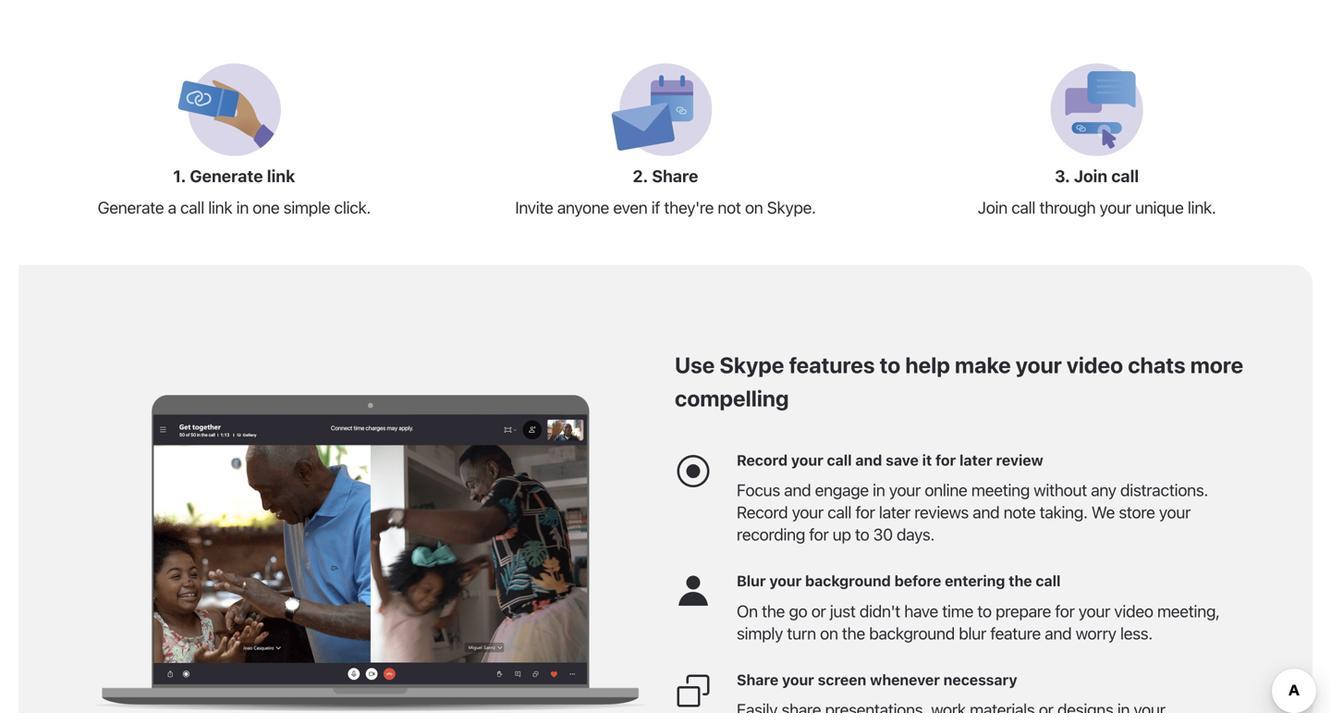 Task type: locate. For each thing, give the bounding box(es) containing it.
share
[[652, 166, 699, 186], [737, 671, 779, 689]]

link
[[267, 166, 295, 186], [208, 198, 232, 218]]

later up 30 on the right bottom
[[880, 502, 911, 522]]

0 vertical spatial in
[[236, 198, 249, 218]]

simply
[[737, 623, 784, 643]]

0 horizontal spatial to
[[856, 525, 870, 544]]

your up go on the right bottom of page
[[770, 572, 802, 590]]

0 vertical spatial record
[[737, 451, 788, 469]]

for up 30 on the right bottom
[[856, 502, 876, 522]]

record inside focus and engage in your online meeting without any distractions. record your call for later reviews and note taking. we store your recording for up to 30 days.
[[737, 502, 788, 522]]

to up blur
[[978, 601, 992, 621]]


[[675, 453, 712, 490]]

call up up
[[828, 502, 852, 522]]

use skype features to help make your video chats more compelling
[[675, 352, 1244, 411]]

or
[[812, 601, 827, 621]]

0 horizontal spatial later
[[880, 502, 911, 522]]

background
[[806, 572, 891, 590], [870, 623, 955, 643]]

1 vertical spatial to
[[856, 525, 870, 544]]

through
[[1040, 198, 1096, 218]]

join right 3.
[[1075, 166, 1108, 186]]

0 vertical spatial later
[[960, 451, 993, 469]]

1 vertical spatial record
[[737, 502, 788, 522]]

your right make
[[1016, 352, 1063, 378]]

the
[[1009, 572, 1033, 590], [762, 601, 785, 621], [843, 623, 866, 643]]

2 vertical spatial to
[[978, 601, 992, 621]]

link up one at the top
[[267, 166, 295, 186]]

and
[[856, 451, 883, 469], [785, 480, 812, 500], [973, 502, 1000, 522], [1045, 623, 1072, 643]]

later inside focus and engage in your online meeting without any distractions. record your call for later reviews and note taking. we store your recording for up to 30 days.
[[880, 502, 911, 522]]

record up focus
[[737, 451, 788, 469]]

skype
[[720, 352, 785, 378]]

features
[[789, 352, 875, 378]]

video left chats
[[1067, 352, 1124, 378]]

on right not
[[745, 198, 764, 218]]

1 horizontal spatial share
[[737, 671, 779, 689]]

link.
[[1188, 198, 1217, 218]]

background down have in the right bottom of the page
[[870, 623, 955, 643]]

meeting on desktop device image
[[83, 394, 657, 711]]

in down record your call and save it for later review
[[873, 480, 886, 500]]

and left worry
[[1045, 623, 1072, 643]]

2 horizontal spatial to
[[978, 601, 992, 621]]

the left go on the right bottom of page
[[762, 601, 785, 621]]


[[675, 672, 712, 709]]

1 horizontal spatial link
[[267, 166, 295, 186]]

review
[[997, 451, 1044, 469]]

1 horizontal spatial later
[[960, 451, 993, 469]]

0 vertical spatial share
[[652, 166, 699, 186]]

0 vertical spatial to
[[880, 352, 901, 378]]

2 record from the top
[[737, 502, 788, 522]]

1 vertical spatial share
[[737, 671, 779, 689]]

a
[[168, 198, 176, 218]]

to left help
[[880, 352, 901, 378]]

generate
[[190, 166, 263, 186], [98, 198, 164, 218]]

blur
[[737, 572, 766, 590]]

didn't
[[860, 601, 901, 621]]

generate left a
[[98, 198, 164, 218]]

on down or
[[821, 623, 839, 643]]

in left one at the top
[[236, 198, 249, 218]]

anyone
[[558, 198, 610, 218]]

2.
[[633, 166, 649, 186]]

generate up generate a call link in one simple click.
[[190, 166, 263, 186]]

for
[[936, 451, 957, 469], [856, 502, 876, 522], [810, 525, 829, 544], [1056, 601, 1075, 621]]

1 vertical spatial on
[[821, 623, 839, 643]]

on
[[745, 198, 764, 218], [821, 623, 839, 643]]

1 horizontal spatial in
[[873, 480, 886, 500]]

taking.
[[1040, 502, 1088, 522]]

without
[[1034, 480, 1088, 500]]

join left through
[[978, 198, 1008, 218]]

your
[[1100, 198, 1132, 218], [1016, 352, 1063, 378], [792, 451, 824, 469], [890, 480, 921, 500], [792, 502, 824, 522], [1160, 502, 1191, 522], [770, 572, 802, 590], [1079, 601, 1111, 621], [783, 671, 815, 689]]

0 horizontal spatial in
[[236, 198, 249, 218]]

1 vertical spatial background
[[870, 623, 955, 643]]

0 vertical spatial on
[[745, 198, 764, 218]]

call
[[1112, 166, 1140, 186], [180, 198, 204, 218], [1012, 198, 1036, 218], [827, 451, 852, 469], [828, 502, 852, 522], [1036, 572, 1061, 590]]

call up join call through your unique link.
[[1112, 166, 1140, 186]]

background up just
[[806, 572, 891, 590]]

turn
[[788, 623, 817, 643]]

the down just
[[843, 623, 866, 643]]

call up engage
[[827, 451, 852, 469]]

join call through your unique link.
[[978, 198, 1217, 218]]

for right prepare
[[1056, 601, 1075, 621]]

to inside on the go or just didn't have time to prepare for your video meeting, simply turn on the background blur feature and worry less.
[[978, 601, 992, 621]]

join
[[1075, 166, 1108, 186], [978, 198, 1008, 218]]

0 horizontal spatial link
[[208, 198, 232, 218]]

your up engage
[[792, 451, 824, 469]]

generate a call link in one simple click.
[[98, 198, 371, 218]]

0 horizontal spatial join
[[978, 198, 1008, 218]]

share down simply
[[737, 671, 779, 689]]

your inside on the go or just didn't have time to prepare for your video meeting, simply turn on the background blur feature and worry less.
[[1079, 601, 1111, 621]]

0 vertical spatial generate
[[190, 166, 263, 186]]

more
[[1191, 352, 1244, 378]]

prepare
[[996, 601, 1052, 621]]

to inside focus and engage in your online meeting without any distractions. record your call for later reviews and note taking. we store your recording for up to 30 days.
[[856, 525, 870, 544]]

30
[[874, 525, 893, 544]]

later
[[960, 451, 993, 469], [880, 502, 911, 522]]

1 vertical spatial in
[[873, 480, 886, 500]]

in
[[236, 198, 249, 218], [873, 480, 886, 500]]

video inside use skype features to help make your video chats more compelling
[[1067, 352, 1124, 378]]

your down distractions.
[[1160, 502, 1191, 522]]

video
[[1067, 352, 1124, 378], [1115, 601, 1154, 621]]

blur
[[959, 623, 987, 643]]

3. join call
[[1055, 166, 1140, 186]]

1 horizontal spatial on
[[821, 623, 839, 643]]

0 vertical spatial background
[[806, 572, 891, 590]]

1 vertical spatial video
[[1115, 601, 1154, 621]]

0 horizontal spatial the
[[762, 601, 785, 621]]

1 horizontal spatial the
[[843, 623, 866, 643]]

record down focus
[[737, 502, 788, 522]]

0 vertical spatial video
[[1067, 352, 1124, 378]]

1 horizontal spatial generate
[[190, 166, 263, 186]]

up
[[833, 525, 852, 544]]

call inside focus and engage in your online meeting without any distractions. record your call for later reviews and note taking. we store your recording for up to 30 days.
[[828, 502, 852, 522]]

your up worry
[[1079, 601, 1111, 621]]

worry
[[1076, 623, 1117, 643]]

0 horizontal spatial generate
[[98, 198, 164, 218]]

record
[[737, 451, 788, 469], [737, 502, 788, 522]]

for right it
[[936, 451, 957, 469]]

recording
[[737, 525, 806, 544]]

and down meeting
[[973, 502, 1000, 522]]

1 vertical spatial join
[[978, 198, 1008, 218]]

later up meeting
[[960, 451, 993, 469]]

focus
[[737, 480, 781, 500]]

your inside use skype features to help make your video chats more compelling
[[1016, 352, 1063, 378]]

on the go or just didn't have time to prepare for your video meeting, simply turn on the background blur feature and worry less.
[[737, 601, 1221, 643]]

for inside on the go or just didn't have time to prepare for your video meeting, simply turn on the background blur feature and worry less.
[[1056, 601, 1075, 621]]

1 horizontal spatial to
[[880, 352, 901, 378]]

your down 3. join call on the top of page
[[1100, 198, 1132, 218]]

share up invite anyone even if they're not on skype.
[[652, 166, 699, 186]]

screen
[[818, 671, 867, 689]]

have
[[905, 601, 939, 621]]

video up less.
[[1115, 601, 1154, 621]]

2 horizontal spatial the
[[1009, 572, 1033, 590]]

1 vertical spatial later
[[880, 502, 911, 522]]

0 vertical spatial the
[[1009, 572, 1033, 590]]

to right up
[[856, 525, 870, 544]]

1 vertical spatial link
[[208, 198, 232, 218]]

0 vertical spatial join
[[1075, 166, 1108, 186]]

the up prepare
[[1009, 572, 1033, 590]]

to
[[880, 352, 901, 378], [856, 525, 870, 544], [978, 601, 992, 621]]

link down "1. generate link"
[[208, 198, 232, 218]]



Task type: describe. For each thing, give the bounding box(es) containing it.
make
[[955, 352, 1012, 378]]

1. generate link
[[173, 166, 295, 186]]

2 vertical spatial the
[[843, 623, 866, 643]]

compelling
[[675, 385, 789, 411]]

just
[[830, 601, 856, 621]]

2. share
[[633, 166, 699, 186]]

if
[[652, 198, 661, 218]]

chats
[[1129, 352, 1186, 378]]

in inside focus and engage in your online meeting without any distractions. record your call for later reviews and note taking. we store your recording for up to 30 days.
[[873, 480, 886, 500]]

entering
[[945, 572, 1006, 590]]

1.
[[173, 166, 186, 186]]

we
[[1092, 502, 1116, 522]]

and inside on the go or just didn't have time to prepare for your video meeting, simply turn on the background blur feature and worry less.
[[1045, 623, 1072, 643]]

meeting
[[972, 480, 1030, 500]]

note
[[1004, 502, 1036, 522]]

reviews
[[915, 502, 969, 522]]

for left up
[[810, 525, 829, 544]]

record your call and save it for later review
[[737, 451, 1044, 469]]


[[675, 574, 712, 611]]

online
[[925, 480, 968, 500]]

necessary
[[944, 671, 1018, 689]]

to inside use skype features to help make your video chats more compelling
[[880, 352, 901, 378]]

background inside on the go or just didn't have time to prepare for your video meeting, simply turn on the background blur feature and worry less.
[[870, 623, 955, 643]]

even
[[614, 198, 648, 218]]

1 vertical spatial generate
[[98, 198, 164, 218]]

days.
[[897, 525, 935, 544]]

before
[[895, 572, 942, 590]]

time
[[943, 601, 974, 621]]

1 record from the top
[[737, 451, 788, 469]]

whenever
[[870, 671, 941, 689]]

focus and engage in your online meeting without any distractions. record your call for later reviews and note taking. we store your recording for up to 30 days.
[[737, 480, 1209, 544]]

not
[[718, 198, 742, 218]]

it
[[923, 451, 933, 469]]

blur your background before entering the call
[[737, 572, 1061, 590]]

1 horizontal spatial join
[[1075, 166, 1108, 186]]

invite anyone even if they're not on skype.
[[516, 198, 816, 218]]

use
[[675, 352, 715, 378]]

and left save
[[856, 451, 883, 469]]

video inside on the go or just didn't have time to prepare for your video meeting, simply turn on the background blur feature and worry less.
[[1115, 601, 1154, 621]]

call left through
[[1012, 198, 1036, 218]]

skype.
[[767, 198, 816, 218]]

your down engage
[[792, 502, 824, 522]]

on inside on the go or just didn't have time to prepare for your video meeting, simply turn on the background blur feature and worry less.
[[821, 623, 839, 643]]

meeting,
[[1158, 601, 1221, 621]]

feature
[[991, 623, 1042, 643]]

your down save
[[890, 480, 921, 500]]

simple
[[284, 198, 330, 218]]

1 vertical spatial the
[[762, 601, 785, 621]]

click.
[[334, 198, 371, 218]]

invite
[[516, 198, 554, 218]]

share your screen whenever necessary
[[737, 671, 1018, 689]]

engage
[[815, 480, 869, 500]]

they're
[[664, 198, 714, 218]]

3.
[[1055, 166, 1071, 186]]

your left screen
[[783, 671, 815, 689]]

help
[[906, 352, 951, 378]]

any
[[1092, 480, 1117, 500]]

0 horizontal spatial on
[[745, 198, 764, 218]]

unique
[[1136, 198, 1185, 218]]

save
[[886, 451, 919, 469]]

call right a
[[180, 198, 204, 218]]

less.
[[1121, 623, 1153, 643]]

one
[[253, 198, 280, 218]]

call up prepare
[[1036, 572, 1061, 590]]

store
[[1120, 502, 1156, 522]]

0 vertical spatial link
[[267, 166, 295, 186]]

on
[[737, 601, 758, 621]]

and right focus
[[785, 480, 812, 500]]

distractions.
[[1121, 480, 1209, 500]]

go
[[789, 601, 808, 621]]

0 horizontal spatial share
[[652, 166, 699, 186]]



Task type: vqa. For each thing, say whether or not it's contained in the screenshot.
at in the Call landlines and mobiles from anywhere in the world at great low rates using
no



